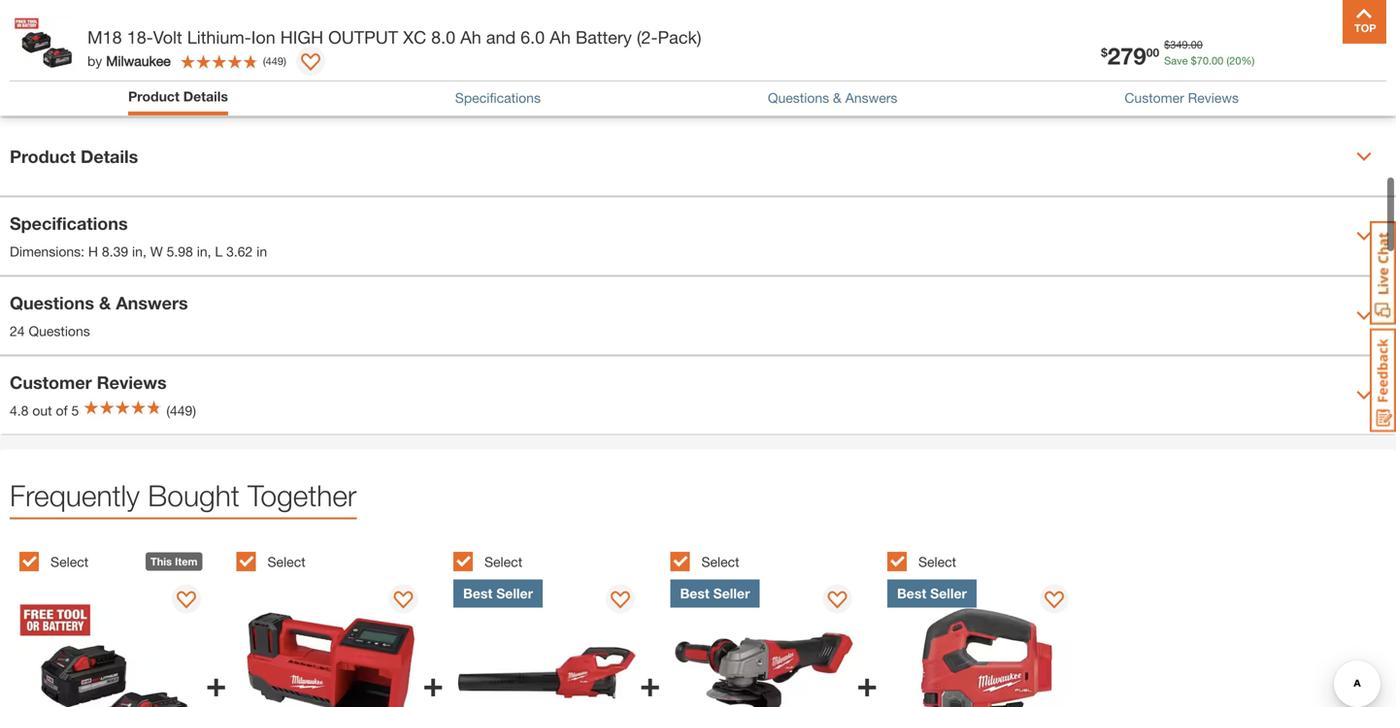 Task type: locate. For each thing, give the bounding box(es) containing it.
1 vertical spatial &
[[833, 90, 842, 106]]

select up "m18 fuel 18v lithium-ion brushless cordless jig saw (tool-only)" image in the bottom of the page
[[919, 554, 957, 570]]

volt
[[153, 27, 182, 48]]

free & easy returns in store or online return this item within 90 days of purchase. read return policy
[[881, 48, 1272, 89]]

2 horizontal spatial &
[[923, 48, 935, 69]]

specifications button
[[455, 88, 541, 108], [455, 88, 541, 108]]

answers down w at the top left
[[116, 292, 188, 313]]

caret image
[[1357, 228, 1372, 243], [1357, 307, 1372, 323], [1357, 387, 1372, 403]]

4 select from the left
[[702, 554, 740, 570]]

specifications up the dimensions:
[[10, 212, 128, 233]]

select for 5 / 5 group
[[919, 554, 957, 570]]

1 display image from the left
[[177, 591, 196, 610]]

2 horizontal spatial best
[[897, 585, 927, 601]]

return down the free
[[881, 73, 922, 89]]

select for 4 / 5 group
[[702, 554, 740, 570]]

+ for 4 / 5 group
[[857, 662, 878, 704]]

frequently
[[10, 478, 140, 512]]

best seller
[[463, 585, 533, 601], [680, 585, 750, 601], [897, 585, 967, 601]]

icon image
[[836, 56, 867, 81]]

0 horizontal spatial reviews
[[97, 372, 167, 392]]

1 + from the left
[[206, 662, 227, 704]]

online
[[1148, 48, 1201, 69]]

best inside 4 / 5 group
[[680, 585, 710, 601]]

& up "this"
[[923, 48, 935, 69]]

in right 3.62
[[257, 243, 267, 259]]

returns
[[985, 48, 1051, 69]]

1 vertical spatial reviews
[[97, 372, 167, 392]]

customer reviews
[[1125, 90, 1239, 106], [10, 372, 167, 392]]

ah
[[460, 27, 482, 48], [550, 27, 571, 48]]

1 horizontal spatial of
[[1074, 73, 1086, 89]]

reviews down 70
[[1188, 90, 1239, 106]]

$ left or
[[1101, 46, 1108, 59]]

1 seller from the left
[[496, 585, 533, 601]]

days
[[1040, 73, 1070, 89]]

live chat image
[[1370, 221, 1397, 325]]

& inside "free & easy returns in store or online return this item within 90 days of purchase. read return policy"
[[923, 48, 935, 69]]

0 vertical spatial questions
[[768, 90, 830, 106]]

)
[[284, 55, 286, 67]]

1 horizontal spatial specifications
[[455, 90, 541, 106]]

product details
[[128, 88, 228, 104], [10, 145, 138, 166]]

customer reviews up 5
[[10, 372, 167, 392]]

select up the m18 fuel 18v lithium-ion brushless cordless 4-1/2 in./5 in. grinder w/paddle switch (tool-only) image
[[702, 554, 740, 570]]

save
[[1165, 54, 1188, 67]]

$ up save
[[1165, 38, 1171, 51]]

product details button
[[128, 86, 228, 111], [128, 86, 228, 107], [0, 117, 1397, 195]]

1 best seller from the left
[[463, 585, 533, 601]]

$ right save
[[1191, 54, 1197, 67]]

best
[[463, 585, 493, 601], [680, 585, 710, 601], [897, 585, 927, 601]]

details down lithium-
[[183, 88, 228, 104]]

seller for m18 fuel 120 mph 450 cfm 18-volt lithium-ion brushless cordless handheld blower (tool-only) image
[[496, 585, 533, 601]]

3 display image from the left
[[1045, 591, 1064, 610]]

m18 fuel 18v lithium-ion brushless cordless jig saw (tool-only) image
[[888, 579, 1074, 708]]

2 seller from the left
[[714, 585, 750, 601]]

milwaukee
[[106, 53, 171, 69]]

8.0
[[431, 27, 456, 48]]

00
[[1191, 38, 1203, 51], [1147, 46, 1160, 59], [1212, 54, 1224, 67]]

in left l
[[197, 243, 207, 259]]

1 horizontal spatial seller
[[714, 585, 750, 601]]

2 best from the left
[[680, 585, 710, 601]]

answers for questions & answers 24 questions
[[116, 292, 188, 313]]

1 horizontal spatial (
[[1227, 54, 1230, 67]]

best inside 3 / 5 'group'
[[463, 585, 493, 601]]

2 + from the left
[[423, 662, 444, 704]]

4 / 5 group
[[671, 541, 878, 708]]

1 best from the left
[[463, 585, 493, 601]]

select for 2 / 5 group
[[268, 554, 306, 570]]

seller inside 5 / 5 group
[[931, 585, 967, 601]]

+
[[206, 662, 227, 704], [423, 662, 444, 704], [640, 662, 661, 704], [857, 662, 878, 704]]

0 vertical spatial product
[[128, 88, 180, 104]]

3 select from the left
[[485, 554, 523, 570]]

1 vertical spatial answers
[[116, 292, 188, 313]]

1 vertical spatial caret image
[[1357, 307, 1372, 323]]

select inside 3 / 5 'group'
[[485, 554, 523, 570]]

top button
[[1343, 0, 1387, 44]]

seller inside 3 / 5 'group'
[[496, 585, 533, 601]]

2 horizontal spatial $
[[1191, 54, 1197, 67]]

0 horizontal spatial ,
[[143, 243, 147, 259]]

& inside questions & answers 24 questions
[[99, 292, 111, 313]]

2 vertical spatial &
[[99, 292, 111, 313]]

5.98
[[167, 243, 193, 259]]

customer down read
[[1125, 90, 1185, 106]]

by milwaukee
[[87, 53, 171, 69]]

pack)
[[658, 27, 702, 48]]

display image
[[301, 53, 320, 73], [394, 591, 413, 610], [611, 591, 630, 610]]

ion
[[251, 27, 276, 48]]

2 , from the left
[[207, 243, 211, 259]]

70
[[1197, 54, 1209, 67]]

return
[[881, 73, 922, 89], [1190, 73, 1231, 89]]

0 horizontal spatial (
[[263, 55, 266, 67]]

1 horizontal spatial 00
[[1191, 38, 1203, 51]]

, left w at the top left
[[143, 243, 147, 259]]

product down milwaukee
[[128, 88, 180, 104]]

questions for questions & answers
[[768, 90, 830, 106]]

reviews up (449)
[[97, 372, 167, 392]]

, left l
[[207, 243, 211, 259]]

questions
[[768, 90, 830, 106], [10, 292, 94, 313], [29, 322, 90, 339]]

3 best seller from the left
[[897, 585, 967, 601]]

1 horizontal spatial ah
[[550, 27, 571, 48]]

xc
[[403, 27, 426, 48]]

1 vertical spatial product details
[[10, 145, 138, 166]]

m18 fuel 120 mph 450 cfm 18-volt lithium-ion brushless cordless handheld blower (tool-only) image
[[454, 579, 640, 708]]

1 horizontal spatial reviews
[[1188, 90, 1239, 106]]

0 horizontal spatial &
[[99, 292, 111, 313]]

None field
[[876, 0, 917, 9]]

details up specifications dimensions: h 8.39 in , w 5.98 in , l 3.62 in
[[81, 145, 138, 166]]

3 + from the left
[[640, 662, 661, 704]]

18-
[[127, 27, 153, 48]]

best for "m18 fuel 18v lithium-ion brushless cordless jig saw (tool-only)" image in the bottom of the page
[[897, 585, 927, 601]]

1 horizontal spatial in
[[197, 243, 207, 259]]

select inside 5 / 5 group
[[919, 554, 957, 570]]

1 horizontal spatial return
[[1190, 73, 1231, 89]]

product details down by
[[10, 145, 138, 166]]

00 up 70
[[1191, 38, 1203, 51]]

m18 18-volt lithium-ion high output xc 8.0 ah and 6.0 ah battery (2-pack)
[[87, 27, 702, 48]]

best seller inside 4 / 5 group
[[680, 585, 750, 601]]

read return policy link
[[1154, 71, 1272, 92]]

best seller inside 3 / 5 'group'
[[463, 585, 533, 601]]

1 horizontal spatial display image
[[828, 591, 847, 610]]

answers
[[846, 90, 898, 106], [116, 292, 188, 313]]

2 horizontal spatial display image
[[1045, 591, 1064, 610]]

1 , from the left
[[143, 243, 147, 259]]

& for questions & answers
[[99, 292, 111, 313]]

ah right 6.0
[[550, 27, 571, 48]]

customer reviews button
[[1125, 88, 1239, 108], [1125, 88, 1239, 108]]

0 horizontal spatial of
[[56, 402, 68, 418]]

2 ah from the left
[[550, 27, 571, 48]]

0 horizontal spatial $
[[1101, 46, 1108, 59]]

0 horizontal spatial display image
[[177, 591, 196, 610]]

00 right 70
[[1212, 54, 1224, 67]]

select up m18 fuel 120 mph 450 cfm 18-volt lithium-ion brushless cordless handheld blower (tool-only) image
[[485, 554, 523, 570]]

caret image for h
[[1357, 228, 1372, 243]]

in
[[132, 243, 143, 259], [197, 243, 207, 259], [257, 243, 267, 259]]

1 vertical spatial details
[[81, 145, 138, 166]]

caret image for answers
[[1357, 307, 1372, 323]]

0 horizontal spatial best
[[463, 585, 493, 601]]

& down icon
[[833, 90, 842, 106]]

m18 18-volt lithium-ion cordless electric portable inflator (tool-only) image
[[236, 579, 423, 708]]

questions & answers button
[[768, 88, 898, 108], [768, 88, 898, 108]]

00 right or
[[1147, 46, 1160, 59]]

+ inside 4 / 5 group
[[857, 662, 878, 704]]

0 horizontal spatial ah
[[460, 27, 482, 48]]

1 vertical spatial questions
[[10, 292, 94, 313]]

0 horizontal spatial details
[[81, 145, 138, 166]]

0 horizontal spatial answers
[[116, 292, 188, 313]]

2 caret image from the top
[[1357, 307, 1372, 323]]

0 horizontal spatial 00
[[1147, 46, 1160, 59]]

1 horizontal spatial answers
[[846, 90, 898, 106]]

details
[[183, 88, 228, 104], [81, 145, 138, 166]]

this
[[926, 73, 948, 89]]

0 vertical spatial details
[[183, 88, 228, 104]]

& down the 8.39
[[99, 292, 111, 313]]

w
[[150, 243, 163, 259]]

0 vertical spatial &
[[923, 48, 935, 69]]

0 horizontal spatial display image
[[301, 53, 320, 73]]

$
[[1165, 38, 1171, 51], [1101, 46, 1108, 59], [1191, 54, 1197, 67]]

answers down icon
[[846, 90, 898, 106]]

+ inside 3 / 5 'group'
[[640, 662, 661, 704]]

best seller for m18 fuel 120 mph 450 cfm 18-volt lithium-ion brushless cordless handheld blower (tool-only) image
[[463, 585, 533, 601]]

best inside 5 / 5 group
[[897, 585, 927, 601]]

0 vertical spatial answers
[[846, 90, 898, 106]]

customer reviews down read
[[1125, 90, 1239, 106]]

5 select from the left
[[919, 554, 957, 570]]

select inside 2 / 5 group
[[268, 554, 306, 570]]

&
[[923, 48, 935, 69], [833, 90, 842, 106], [99, 292, 111, 313]]

of inside "free & easy returns in store or online return this item within 90 days of purchase. read return policy"
[[1074, 73, 1086, 89]]

( 449 )
[[263, 55, 286, 67]]

2 vertical spatial caret image
[[1357, 387, 1372, 403]]

frequently bought together
[[10, 478, 357, 512]]

specifications down and
[[455, 90, 541, 106]]

+ for 3 / 5 'group'
[[640, 662, 661, 704]]

customer up 4.8 out of 5 at the bottom
[[10, 372, 92, 392]]

0 horizontal spatial customer
[[10, 372, 92, 392]]

0 vertical spatial caret image
[[1357, 228, 1372, 243]]

in left w at the top left
[[132, 243, 143, 259]]

3 best from the left
[[897, 585, 927, 601]]

1 horizontal spatial best seller
[[680, 585, 750, 601]]

4 + from the left
[[857, 662, 878, 704]]

1 vertical spatial product
[[10, 145, 76, 166]]

product up the dimensions:
[[10, 145, 76, 166]]

item
[[175, 555, 198, 568]]

this item
[[151, 555, 198, 568]]

seller for "m18 fuel 18v lithium-ion brushless cordless jig saw (tool-only)" image in the bottom of the page
[[931, 585, 967, 601]]

0 horizontal spatial return
[[881, 73, 922, 89]]

display image
[[177, 591, 196, 610], [828, 591, 847, 610], [1045, 591, 1064, 610]]

questions for questions & answers 24 questions
[[10, 292, 94, 313]]

select down together
[[268, 554, 306, 570]]

select inside '1 / 5' group
[[51, 554, 89, 570]]

0 vertical spatial of
[[1074, 73, 1086, 89]]

1 horizontal spatial details
[[183, 88, 228, 104]]

1 horizontal spatial best
[[680, 585, 710, 601]]

seller
[[496, 585, 533, 601], [714, 585, 750, 601], [931, 585, 967, 601]]

+ inside 2 / 5 group
[[423, 662, 444, 704]]

0 horizontal spatial best seller
[[463, 585, 533, 601]]

( left %)
[[1227, 54, 1230, 67]]

product details down milwaukee
[[128, 88, 228, 104]]

0 vertical spatial customer
[[1125, 90, 1185, 106]]

2 horizontal spatial display image
[[611, 591, 630, 610]]

(449)
[[166, 402, 196, 418]]

1 vertical spatial specifications
[[10, 212, 128, 233]]

specifications
[[455, 90, 541, 106], [10, 212, 128, 233]]

1 horizontal spatial customer reviews
[[1125, 90, 1239, 106]]

customer
[[1125, 90, 1185, 106], [10, 372, 92, 392]]

dimensions:
[[10, 243, 85, 259]]

1 ( from the left
[[1227, 54, 1230, 67]]

2 horizontal spatial in
[[257, 243, 267, 259]]

2 horizontal spatial best seller
[[897, 585, 967, 601]]

select
[[51, 554, 89, 570], [268, 554, 306, 570], [485, 554, 523, 570], [702, 554, 740, 570], [919, 554, 957, 570]]

0 horizontal spatial specifications
[[10, 212, 128, 233]]

of left 5
[[56, 402, 68, 418]]

2 display image from the left
[[828, 591, 847, 610]]

product image image
[[15, 10, 78, 73]]

8.39
[[102, 243, 128, 259]]

0 vertical spatial reviews
[[1188, 90, 1239, 106]]

5
[[71, 402, 79, 418]]

1 horizontal spatial &
[[833, 90, 842, 106]]

3 seller from the left
[[931, 585, 967, 601]]

0 vertical spatial .
[[1188, 38, 1191, 51]]

2 / 5 group
[[236, 541, 444, 708]]

1 in from the left
[[132, 243, 143, 259]]

( left )
[[263, 55, 266, 67]]

specifications for specifications
[[455, 90, 541, 106]]

specifications inside specifications dimensions: h 8.39 in , w 5.98 in , l 3.62 in
[[10, 212, 128, 233]]

,
[[143, 243, 147, 259], [207, 243, 211, 259]]

select down frequently
[[51, 554, 89, 570]]

reviews
[[1188, 90, 1239, 106], [97, 372, 167, 392]]

1 caret image from the top
[[1357, 228, 1372, 243]]

select inside 4 / 5 group
[[702, 554, 740, 570]]

1 horizontal spatial ,
[[207, 243, 211, 259]]

1 select from the left
[[51, 554, 89, 570]]

ah right 8.0 on the top of the page
[[460, 27, 482, 48]]

(
[[1227, 54, 1230, 67], [263, 55, 266, 67]]

1 horizontal spatial product
[[128, 88, 180, 104]]

0 vertical spatial specifications
[[455, 90, 541, 106]]

return down 70
[[1190, 73, 1231, 89]]

0 horizontal spatial seller
[[496, 585, 533, 601]]

best for the m18 fuel 18v lithium-ion brushless cordless 4-1/2 in./5 in. grinder w/paddle switch (tool-only) image
[[680, 585, 710, 601]]

2 horizontal spatial 00
[[1212, 54, 1224, 67]]

2 horizontal spatial seller
[[931, 585, 967, 601]]

seller inside 4 / 5 group
[[714, 585, 750, 601]]

& for free & easy returns in store or online
[[923, 48, 935, 69]]

1 horizontal spatial display image
[[394, 591, 413, 610]]

1 vertical spatial of
[[56, 402, 68, 418]]

answers inside questions & answers 24 questions
[[116, 292, 188, 313]]

0 horizontal spatial in
[[132, 243, 143, 259]]

best seller inside 5 / 5 group
[[897, 585, 967, 601]]

.
[[1188, 38, 1191, 51], [1209, 54, 1212, 67]]

product
[[128, 88, 180, 104], [10, 145, 76, 166]]

1 vertical spatial .
[[1209, 54, 1212, 67]]

of
[[1074, 73, 1086, 89], [56, 402, 68, 418]]

2 best seller from the left
[[680, 585, 750, 601]]

2 select from the left
[[268, 554, 306, 570]]

0 horizontal spatial customer reviews
[[10, 372, 167, 392]]

of right days
[[1074, 73, 1086, 89]]



Task type: describe. For each thing, give the bounding box(es) containing it.
449
[[266, 55, 284, 67]]

specifications for specifications dimensions: h 8.39 in , w 5.98 in , l 3.62 in
[[10, 212, 128, 233]]

feedback link image
[[1370, 328, 1397, 433]]

1 / 5 group
[[19, 541, 227, 708]]

0 vertical spatial product details
[[128, 88, 228, 104]]

together
[[248, 478, 357, 512]]

(2-
[[637, 27, 658, 48]]

h
[[88, 243, 98, 259]]

item
[[951, 73, 978, 89]]

4.8 out of 5
[[10, 402, 79, 418]]

279
[[1108, 42, 1147, 69]]

free
[[881, 48, 918, 69]]

best seller for "m18 fuel 18v lithium-ion brushless cordless jig saw (tool-only)" image in the bottom of the page
[[897, 585, 967, 601]]

4.8
[[10, 402, 29, 418]]

349
[[1171, 38, 1188, 51]]

specifications dimensions: h 8.39 in , w 5.98 in , l 3.62 in
[[10, 212, 267, 259]]

1 vertical spatial customer
[[10, 372, 92, 392]]

purchase.
[[1090, 73, 1150, 89]]

20
[[1230, 54, 1242, 67]]

0 horizontal spatial product
[[10, 145, 76, 166]]

3 / 5 group
[[454, 541, 661, 708]]

6.0
[[521, 27, 545, 48]]

display image inside '1 / 5' group
[[177, 591, 196, 610]]

output
[[328, 27, 398, 48]]

display image for the m18 fuel 18v lithium-ion brushless cordless 4-1/2 in./5 in. grinder w/paddle switch (tool-only) image
[[828, 591, 847, 610]]

90
[[1021, 73, 1036, 89]]

0 vertical spatial customer reviews
[[1125, 90, 1239, 106]]

3.62
[[226, 243, 253, 259]]

2 return from the left
[[1190, 73, 1231, 89]]

m18 fuel 18v lithium-ion brushless cordless 4-1/2 in./5 in. grinder w/paddle switch (tool-only) image
[[671, 579, 857, 708]]

store
[[1076, 48, 1121, 69]]

out
[[32, 402, 52, 418]]

( inside $ 279 00 $ 349 . 00 save $ 70 . 00 ( 20 %)
[[1227, 54, 1230, 67]]

this
[[151, 555, 172, 568]]

policy
[[1235, 73, 1272, 89]]

m18
[[87, 27, 122, 48]]

in
[[1056, 48, 1071, 69]]

1 horizontal spatial .
[[1209, 54, 1212, 67]]

high
[[280, 27, 323, 48]]

1 vertical spatial customer reviews
[[10, 372, 167, 392]]

answers for questions & answers
[[846, 90, 898, 106]]

24
[[10, 322, 25, 339]]

caret image
[[1357, 148, 1372, 164]]

within
[[981, 73, 1017, 89]]

select for '1 / 5' group
[[51, 554, 89, 570]]

easy
[[940, 48, 980, 69]]

3 in from the left
[[257, 243, 267, 259]]

+ for 2 / 5 group
[[423, 662, 444, 704]]

$ 279 00 $ 349 . 00 save $ 70 . 00 ( 20 %)
[[1101, 38, 1255, 69]]

battery
[[576, 27, 632, 48]]

l
[[215, 243, 223, 259]]

display image inside 2 / 5 group
[[394, 591, 413, 610]]

by
[[87, 53, 102, 69]]

3 caret image from the top
[[1357, 387, 1372, 403]]

best seller for the m18 fuel 18v lithium-ion brushless cordless 4-1/2 in./5 in. grinder w/paddle switch (tool-only) image
[[680, 585, 750, 601]]

questions & answers
[[768, 90, 898, 106]]

or
[[1125, 48, 1143, 69]]

1 horizontal spatial customer
[[1125, 90, 1185, 106]]

questions & answers 24 questions
[[10, 292, 188, 339]]

5 / 5 group
[[888, 541, 1095, 708]]

read
[[1154, 73, 1186, 89]]

display image for "m18 fuel 18v lithium-ion brushless cordless jig saw (tool-only)" image in the bottom of the page
[[1045, 591, 1064, 610]]

lithium-
[[187, 27, 251, 48]]

2 vertical spatial questions
[[29, 322, 90, 339]]

best for m18 fuel 120 mph 450 cfm 18-volt lithium-ion brushless cordless handheld blower (tool-only) image
[[463, 585, 493, 601]]

seller for the m18 fuel 18v lithium-ion brushless cordless 4-1/2 in./5 in. grinder w/paddle switch (tool-only) image
[[714, 585, 750, 601]]

1 return from the left
[[881, 73, 922, 89]]

bought
[[148, 478, 240, 512]]

1 ah from the left
[[460, 27, 482, 48]]

%)
[[1242, 54, 1255, 67]]

2 ( from the left
[[263, 55, 266, 67]]

1 horizontal spatial $
[[1165, 38, 1171, 51]]

+ inside '1 / 5' group
[[206, 662, 227, 704]]

and
[[486, 27, 516, 48]]

2 in from the left
[[197, 243, 207, 259]]

display image inside 3 / 5 'group'
[[611, 591, 630, 610]]

select for 3 / 5 'group'
[[485, 554, 523, 570]]

0 horizontal spatial .
[[1188, 38, 1191, 51]]



Task type: vqa. For each thing, say whether or not it's contained in the screenshot.
topmost of
yes



